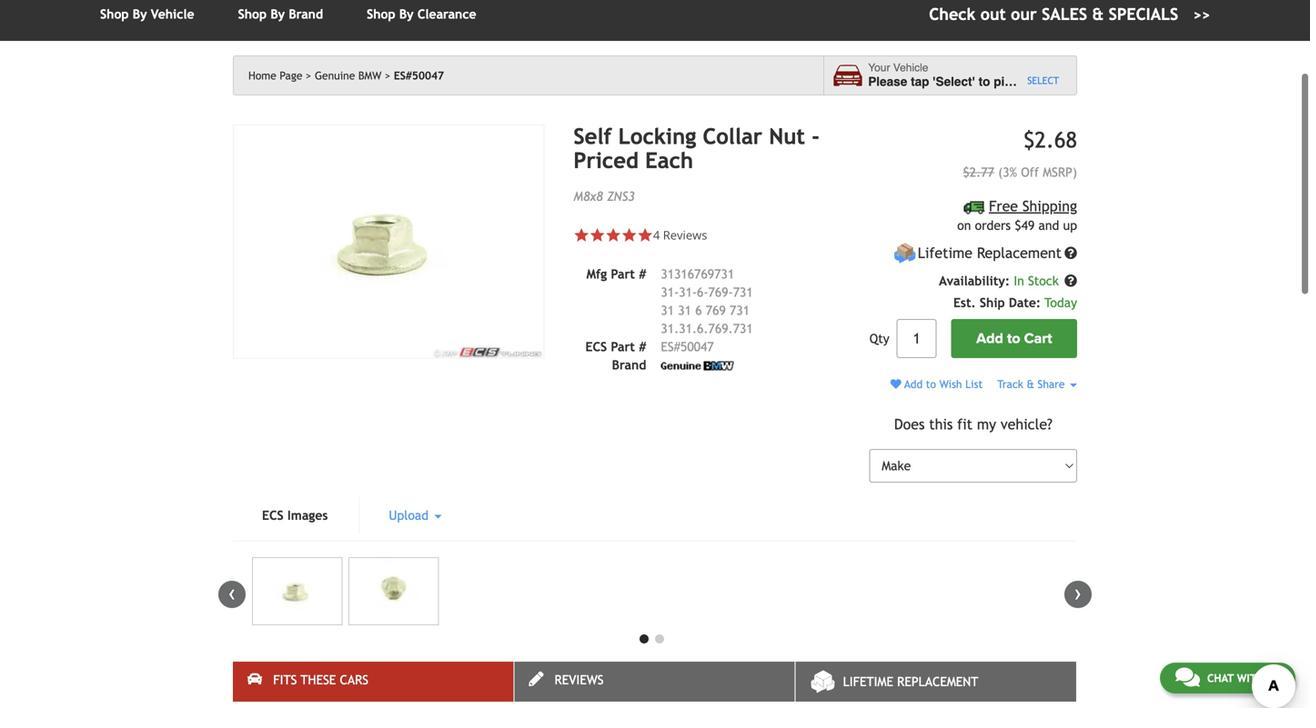 Task type: vqa. For each thing, say whether or not it's contained in the screenshot.
Free Shipping "ICON"
yes



Task type: locate. For each thing, give the bounding box(es) containing it.
1 vertical spatial to
[[1007, 330, 1020, 348]]

to left pick in the right top of the page
[[979, 75, 990, 89]]

my
[[977, 416, 996, 433]]

3 by from the left
[[399, 7, 414, 21]]

1 vertical spatial replacement
[[897, 675, 978, 690]]

1 31- from the left
[[661, 285, 679, 300]]

ecs left the es# 50047 brand
[[585, 340, 607, 354]]

0 horizontal spatial star image
[[589, 227, 605, 243]]

zns3
[[607, 189, 635, 204]]

1 vertical spatial #
[[639, 340, 646, 354]]

sales
[[1042, 5, 1087, 24]]

1 horizontal spatial to
[[979, 75, 990, 89]]

2 shop from the left
[[238, 7, 267, 21]]

& right track
[[1027, 378, 1034, 391]]

1 vertical spatial part
[[611, 340, 635, 354]]

& for sales
[[1092, 5, 1104, 24]]

msrp)
[[1043, 165, 1077, 179]]

es#
[[661, 340, 680, 354]]

es#50047
[[394, 69, 444, 82]]

2.68
[[1035, 127, 1077, 153]]

ecs
[[585, 340, 607, 354], [262, 509, 284, 523]]

bmw
[[358, 69, 382, 82]]

replacement
[[977, 245, 1062, 262], [897, 675, 978, 690]]

star image left 4
[[621, 227, 637, 243]]

up
[[1063, 218, 1077, 233]]

0 vertical spatial vehicle
[[151, 7, 194, 21]]

fit
[[957, 416, 973, 433]]

genuine bmw
[[315, 69, 382, 82]]

collar
[[703, 124, 762, 149]]

4 reviews
[[653, 227, 707, 243]]

shop for shop by brand
[[238, 7, 267, 21]]

nut
[[769, 124, 805, 149]]

to for add to wish list
[[926, 378, 936, 391]]

to left cart
[[1007, 330, 1020, 348]]

ecs left the images
[[262, 509, 284, 523]]

star image up mfg part #
[[605, 227, 621, 243]]

1 vertical spatial lifetime replacement
[[843, 675, 978, 690]]

1 vertical spatial ecs
[[262, 509, 284, 523]]

1 horizontal spatial &
[[1092, 5, 1104, 24]]

by
[[133, 7, 147, 21], [270, 7, 285, 21], [399, 7, 414, 21]]

upload button
[[360, 498, 471, 534]]

2 part from the top
[[611, 340, 635, 354]]

add to wish list link
[[890, 378, 983, 391]]

2 horizontal spatial by
[[399, 7, 414, 21]]

self
[[574, 124, 612, 149]]

3 shop from the left
[[367, 7, 395, 21]]

0 horizontal spatial ecs
[[262, 509, 284, 523]]

part right mfg
[[611, 267, 635, 281]]

shop by clearance link
[[367, 7, 476, 21]]

2 # from the top
[[639, 340, 646, 354]]

1 horizontal spatial lifetime
[[918, 245, 973, 262]]

brand for shop by brand
[[289, 7, 323, 21]]

0 horizontal spatial brand
[[289, 7, 323, 21]]

shop by vehicle
[[100, 7, 194, 21]]

part inside 31316769731 31-31-6-769-731 31 31 6 769 731 31.31.6.769.731 ecs part #
[[611, 340, 635, 354]]

None text field
[[897, 319, 937, 359]]

chat with us
[[1207, 672, 1280, 685]]

0 vertical spatial lifetime
[[918, 245, 973, 262]]

question circle image
[[1064, 275, 1077, 288]]

0 vertical spatial &
[[1092, 5, 1104, 24]]

1 horizontal spatial by
[[270, 7, 285, 21]]

1 vertical spatial lifetime
[[843, 675, 893, 690]]

star image down m8x8
[[574, 227, 589, 243]]

brand
[[289, 7, 323, 21], [612, 358, 646, 372]]

genuine bmw image
[[661, 362, 734, 371]]

shipping
[[1022, 198, 1077, 215]]

by for vehicle
[[133, 7, 147, 21]]

page
[[280, 69, 302, 82]]

ecs images link
[[233, 498, 357, 534]]

4
[[653, 227, 660, 243]]

1 horizontal spatial star image
[[637, 227, 653, 243]]

2 by from the left
[[270, 7, 285, 21]]

to inside add to cart button
[[1007, 330, 1020, 348]]

ship
[[980, 296, 1005, 310]]

# right mfg
[[639, 267, 646, 281]]

star image up mfg part #
[[637, 227, 653, 243]]

1 vertical spatial &
[[1027, 378, 1034, 391]]

track
[[997, 378, 1023, 391]]

0 vertical spatial part
[[611, 267, 635, 281]]

brand inside the es# 50047 brand
[[612, 358, 646, 372]]

track & share
[[997, 378, 1068, 391]]

1 horizontal spatial vehicle
[[893, 62, 928, 74]]

add inside button
[[976, 330, 1003, 348]]

1 star image from the left
[[574, 227, 589, 243]]

769-
[[708, 285, 733, 300]]

add to cart button
[[951, 319, 1077, 359]]

vehicle
[[151, 7, 194, 21], [893, 62, 928, 74]]

1 horizontal spatial reviews
[[663, 227, 707, 243]]

'select'
[[933, 75, 975, 89]]

# left "es#"
[[639, 340, 646, 354]]

1 horizontal spatial ecs
[[585, 340, 607, 354]]

part
[[611, 267, 635, 281], [611, 340, 635, 354]]

reviews
[[663, 227, 707, 243], [555, 673, 604, 688]]

0 horizontal spatial reviews
[[555, 673, 604, 688]]

add for add to wish list
[[904, 378, 923, 391]]

1 vertical spatial reviews
[[555, 673, 604, 688]]

50047
[[680, 340, 714, 354]]

0 vertical spatial ecs
[[585, 340, 607, 354]]

0 horizontal spatial to
[[926, 378, 936, 391]]

1 part from the top
[[611, 267, 635, 281]]

0 vertical spatial #
[[639, 267, 646, 281]]

1 vertical spatial vehicle
[[893, 62, 928, 74]]

question circle image
[[1064, 247, 1077, 260]]

0 vertical spatial to
[[979, 75, 990, 89]]

2 vertical spatial to
[[926, 378, 936, 391]]

0 vertical spatial replacement
[[977, 245, 1062, 262]]

0 horizontal spatial &
[[1027, 378, 1034, 391]]

brand up page
[[289, 7, 323, 21]]

add
[[976, 330, 1003, 348], [904, 378, 923, 391]]

by for clearance
[[399, 7, 414, 21]]

0 vertical spatial brand
[[289, 7, 323, 21]]

31- left 6-
[[661, 285, 679, 300]]

add down "ship"
[[976, 330, 1003, 348]]

0 horizontal spatial add
[[904, 378, 923, 391]]

1 by from the left
[[133, 7, 147, 21]]

es#50047 - 31316769731 - self locking collar nut - priced each - m8x8 zns3 - genuine bmw - bmw mini image
[[233, 125, 544, 359], [252, 558, 342, 626], [348, 558, 439, 626]]

free
[[989, 198, 1018, 215]]

& right sales
[[1092, 5, 1104, 24]]

add right heart icon
[[904, 378, 923, 391]]

1 vertical spatial brand
[[612, 358, 646, 372]]

to left the wish
[[926, 378, 936, 391]]

31- down 31316769731
[[679, 285, 697, 300]]

1 vertical spatial add
[[904, 378, 923, 391]]

#
[[639, 267, 646, 281], [639, 340, 646, 354]]

1 horizontal spatial brand
[[612, 358, 646, 372]]

genuine bmw link
[[315, 69, 391, 82]]

lifetime replacement
[[918, 245, 1062, 262], [843, 675, 978, 690]]

6-
[[697, 285, 708, 300]]

add to cart
[[976, 330, 1052, 348]]

2 horizontal spatial to
[[1007, 330, 1020, 348]]

star image
[[589, 227, 605, 243], [637, 227, 653, 243]]

off
[[1021, 165, 1039, 179]]

0 horizontal spatial by
[[133, 7, 147, 21]]

1 shop from the left
[[100, 7, 129, 21]]

comments image
[[1175, 667, 1200, 689]]

(3%
[[998, 165, 1017, 179]]

1 horizontal spatial shop
[[238, 7, 267, 21]]

your vehicle please tap 'select' to pick a vehicle
[[868, 62, 1074, 89]]

0 horizontal spatial shop
[[100, 7, 129, 21]]

brand down 31316769731 31-31-6-769-731 31 31 6 769 731 31.31.6.769.731 ecs part #
[[612, 358, 646, 372]]

0 vertical spatial add
[[976, 330, 1003, 348]]

this
[[929, 416, 953, 433]]

0 horizontal spatial vehicle
[[151, 7, 194, 21]]

in
[[1014, 274, 1024, 289]]

to
[[979, 75, 990, 89], [1007, 330, 1020, 348], [926, 378, 936, 391]]

2 31- from the left
[[679, 285, 697, 300]]

31-
[[661, 285, 679, 300], [679, 285, 697, 300]]

part left "es#"
[[611, 340, 635, 354]]

1 horizontal spatial add
[[976, 330, 1003, 348]]

reviews inside reviews link
[[555, 673, 604, 688]]

31.31.6.769.731
[[661, 321, 753, 336]]

star image
[[574, 227, 589, 243], [605, 227, 621, 243], [621, 227, 637, 243]]

add for add to cart
[[976, 330, 1003, 348]]

star image up mfg
[[589, 227, 605, 243]]

heart image
[[890, 379, 901, 390]]

priced
[[574, 148, 639, 173]]

2 horizontal spatial shop
[[367, 7, 395, 21]]

orders
[[975, 218, 1011, 233]]

today
[[1045, 296, 1077, 310]]



Task type: describe. For each thing, give the bounding box(es) containing it.
vehicle inside your vehicle please tap 'select' to pick a vehicle
[[893, 62, 928, 74]]

$2.77
[[963, 165, 994, 179]]

images
[[287, 509, 328, 523]]

home page
[[248, 69, 302, 82]]

›
[[1074, 581, 1082, 606]]

cars
[[340, 673, 368, 688]]

› link
[[1064, 581, 1092, 609]]

self locking collar nut - priced each
[[574, 124, 820, 173]]

wish
[[939, 378, 962, 391]]

to inside your vehicle please tap 'select' to pick a vehicle
[[979, 75, 990, 89]]

add to wish list
[[901, 378, 983, 391]]

mfg part #
[[586, 267, 646, 281]]

es# 50047 brand
[[612, 340, 714, 372]]

date:
[[1009, 296, 1041, 310]]

to for add to cart
[[1007, 330, 1020, 348]]

free shipping on orders $49 and up
[[957, 198, 1077, 233]]

31 31 6 769 731
[[661, 303, 750, 318]]

1 star image from the left
[[589, 227, 605, 243]]

your
[[868, 62, 890, 74]]

us
[[1267, 672, 1280, 685]]

home page link
[[248, 69, 311, 82]]

please
[[868, 75, 907, 89]]

does this fit my vehicle?
[[894, 416, 1053, 433]]

ecs inside 31316769731 31-31-6-769-731 31 31 6 769 731 31.31.6.769.731 ecs part #
[[585, 340, 607, 354]]

$49
[[1015, 218, 1035, 233]]

fits these cars link
[[233, 662, 513, 702]]

31316769731
[[661, 267, 734, 281]]

shop for shop by clearance
[[367, 7, 395, 21]]

$2.77 (3% off msrp)
[[963, 165, 1077, 179]]

2 star image from the left
[[637, 227, 653, 243]]

0 vertical spatial lifetime replacement
[[918, 245, 1062, 262]]

availability:
[[939, 274, 1010, 289]]

these
[[301, 673, 336, 688]]

31316769731 31-31-6-769-731 31 31 6 769 731 31.31.6.769.731 ecs part #
[[585, 267, 753, 354]]

with
[[1237, 672, 1264, 685]]

vehicle?
[[1001, 416, 1053, 433]]

fits
[[273, 673, 297, 688]]

brand for es# 50047 brand
[[612, 358, 646, 372]]

qty
[[869, 332, 889, 346]]

sales & specials
[[1042, 5, 1178, 24]]

pick
[[994, 75, 1018, 89]]

mfg
[[586, 267, 607, 281]]

reviews link
[[514, 662, 795, 702]]

shop for shop by vehicle
[[100, 7, 129, 21]]

chat
[[1207, 672, 1234, 685]]

-
[[812, 124, 820, 149]]

m8x8
[[574, 189, 603, 204]]

a
[[1022, 75, 1029, 89]]

upload
[[389, 509, 432, 523]]

& for track
[[1027, 378, 1034, 391]]

est. ship date: today
[[953, 296, 1077, 310]]

2 star image from the left
[[605, 227, 621, 243]]

# inside 31316769731 31-31-6-769-731 31 31 6 769 731 31.31.6.769.731 ecs part #
[[639, 340, 646, 354]]

1 # from the top
[[639, 267, 646, 281]]

ecs images
[[262, 509, 328, 523]]

availability: in stock
[[939, 274, 1063, 289]]

tap
[[911, 75, 929, 89]]

stock
[[1028, 274, 1059, 289]]

‹
[[228, 581, 236, 606]]

lifetime replacement link
[[796, 662, 1076, 702]]

shop by brand
[[238, 7, 323, 21]]

shop by vehicle link
[[100, 7, 194, 21]]

4 reviews link
[[653, 227, 707, 243]]

sales & specials link
[[929, 2, 1210, 26]]

0 vertical spatial reviews
[[663, 227, 707, 243]]

free shipping image
[[964, 202, 985, 214]]

this product is lifetime replacement eligible image
[[894, 242, 916, 265]]

clearance
[[417, 7, 476, 21]]

fits these cars
[[273, 673, 368, 688]]

specials
[[1109, 5, 1178, 24]]

shop by brand link
[[238, 7, 323, 21]]

731
[[733, 285, 753, 300]]

‹ link
[[218, 581, 246, 609]]

3 star image from the left
[[621, 227, 637, 243]]

share
[[1038, 378, 1065, 391]]

cart
[[1024, 330, 1052, 348]]

each
[[645, 148, 693, 173]]

track & share button
[[997, 378, 1077, 391]]

by for brand
[[270, 7, 285, 21]]

0 horizontal spatial lifetime
[[843, 675, 893, 690]]

home
[[248, 69, 276, 82]]

list
[[965, 378, 983, 391]]

shop by clearance
[[367, 7, 476, 21]]

and
[[1039, 218, 1059, 233]]

vehicle
[[1032, 75, 1074, 89]]

est.
[[953, 296, 976, 310]]

on
[[957, 218, 971, 233]]

select
[[1027, 75, 1059, 86]]



